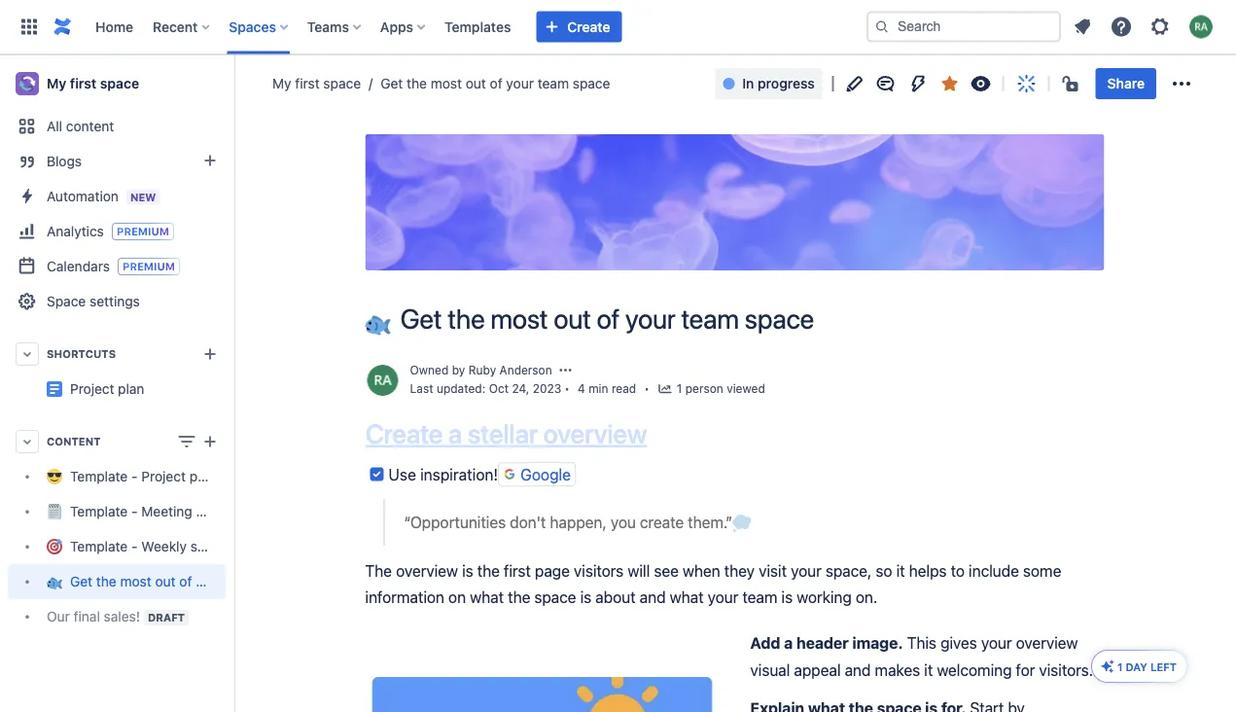 Task type: describe. For each thing, give the bounding box(es) containing it.
oct 24, 2023 link
[[489, 382, 562, 396]]

template - weekly status report link
[[8, 529, 271, 564]]

share button
[[1096, 68, 1157, 99]]

space down report on the bottom left of the page
[[262, 574, 300, 590]]

add
[[751, 634, 781, 653]]

stellar
[[468, 418, 538, 450]]

owned by ruby anderson
[[410, 363, 552, 377]]

space settings
[[47, 293, 140, 309]]

home link
[[90, 11, 139, 42]]

team inside the overview is the first page visitors will see when they visit your space, so it helps to include some information on what the space is about and what your team is working on.
[[743, 588, 778, 607]]

when
[[683, 561, 721, 580]]

banner containing home
[[0, 0, 1237, 54]]

project plan link down the shortcuts dropdown button
[[70, 381, 144, 397]]

for
[[1016, 661, 1036, 679]]

the
[[365, 561, 392, 580]]

team down create dropdown button
[[538, 75, 569, 91]]

oct
[[489, 382, 509, 396]]

1 person viewed
[[677, 382, 766, 396]]

visitors.
[[1040, 661, 1094, 679]]

draft
[[148, 611, 185, 624]]

1 day left
[[1118, 661, 1178, 673]]

about
[[596, 588, 636, 607]]

apps button
[[375, 11, 433, 42]]

space down create dropdown button
[[573, 75, 611, 91]]

template - project plan image
[[47, 381, 62, 397]]

space settings link
[[8, 284, 226, 319]]

on
[[449, 588, 466, 607]]

the overview is the first page visitors will see when they visit your space, so it helps to include some information on what the space is about and what your team is working on.
[[365, 561, 1066, 607]]

of inside 'space' element
[[179, 574, 192, 590]]

unstar image
[[939, 72, 962, 95]]

add shortcut image
[[199, 343, 222, 366]]

read
[[612, 382, 637, 396]]

- for project
[[131, 469, 138, 485]]

1 vertical spatial out
[[554, 303, 591, 335]]

space up viewed
[[745, 303, 815, 335]]

Search field
[[867, 11, 1062, 42]]

0 vertical spatial get the most out of your team space link
[[361, 74, 611, 93]]

project for project plan link above change view icon
[[226, 373, 270, 389]]

spaces button
[[223, 11, 296, 42]]

1 vertical spatial get the most out of your team space
[[400, 303, 815, 335]]

template for template - project plan
[[70, 469, 128, 485]]

templates link
[[439, 11, 517, 42]]

space down teams popup button
[[324, 75, 361, 91]]

"opportunities don't happen, you create them."
[[404, 513, 733, 532]]

space,
[[826, 561, 872, 580]]

0 vertical spatial of
[[490, 75, 503, 91]]

spaces
[[229, 18, 276, 35]]

- for weekly
[[131, 539, 138, 555]]

global element
[[12, 0, 863, 54]]

appeal
[[795, 661, 841, 679]]

1 horizontal spatial plan
[[190, 469, 216, 485]]

overview inside the overview is the first page visitors will see when they visit your space, so it helps to include some information on what the space is about and what your team is working on.
[[396, 561, 458, 580]]

updated:
[[437, 382, 486, 396]]

inspiration!
[[420, 465, 498, 484]]

premium image for calendars
[[118, 258, 180, 275]]

final
[[74, 608, 100, 625]]

template - project plan link
[[8, 459, 226, 494]]

visit
[[759, 561, 787, 580]]

team up person
[[682, 303, 739, 335]]

team inside 'space' element
[[227, 574, 259, 590]]

all
[[47, 118, 62, 134]]

- for meeting
[[131, 504, 138, 520]]

1 horizontal spatial most
[[431, 75, 462, 91]]

1 horizontal spatial out
[[466, 75, 486, 91]]

the down apps popup button
[[407, 75, 427, 91]]

content
[[66, 118, 114, 134]]

image.
[[853, 634, 904, 653]]

by
[[452, 363, 465, 377]]

the right on
[[508, 588, 531, 607]]

makes
[[875, 661, 921, 679]]

template - project plan
[[70, 469, 216, 485]]

calendars link
[[8, 249, 226, 284]]

template for template - meeting notes
[[70, 504, 128, 520]]

on.
[[856, 588, 878, 607]]

0 horizontal spatial is
[[462, 561, 474, 580]]

no restrictions image
[[1061, 72, 1085, 95]]

template - meeting notes
[[70, 504, 231, 520]]

get the most out of your team space inside 'space' element
[[70, 574, 300, 590]]

more actions image
[[1171, 72, 1194, 95]]

teams
[[307, 18, 349, 35]]

0 vertical spatial get
[[381, 75, 403, 91]]

welcoming
[[937, 661, 1012, 679]]

project for project plan link below the shortcuts dropdown button
[[70, 381, 114, 397]]

your inside 'space' element
[[196, 574, 224, 590]]

plan for project plan link above change view icon
[[274, 373, 301, 389]]

they
[[725, 561, 755, 580]]

1 vertical spatial get
[[400, 303, 442, 335]]

overview for this gives your overview visual appeal and makes it welcoming for visitors.
[[1017, 634, 1079, 653]]

shortcuts
[[47, 348, 116, 361]]

0 horizontal spatial my first space link
[[8, 64, 226, 103]]

use
[[389, 465, 416, 484]]

out inside 'space' element
[[155, 574, 176, 590]]

home
[[95, 18, 133, 35]]

stop watching image
[[970, 72, 993, 95]]

shortcuts button
[[8, 337, 226, 372]]

1 person viewed button
[[658, 380, 766, 399]]

see
[[654, 561, 679, 580]]

google
[[521, 465, 571, 484]]

2 my from the left
[[272, 75, 292, 91]]

1 horizontal spatial is
[[581, 588, 592, 607]]

happen,
[[550, 513, 607, 532]]

content
[[47, 435, 101, 448]]

and inside this gives your overview visual appeal and makes it welcoming for visitors.
[[845, 661, 871, 679]]

:thought_balloon: image
[[733, 514, 752, 534]]

it inside this gives your overview visual appeal and makes it welcoming for visitors.
[[925, 661, 933, 679]]

our
[[47, 608, 70, 625]]

apps
[[380, 18, 414, 35]]

add a header image.
[[751, 634, 904, 653]]

edit this page image
[[843, 72, 867, 95]]

2 my first space from the left
[[272, 75, 361, 91]]

1 horizontal spatial project
[[141, 469, 186, 485]]

automation
[[47, 188, 119, 204]]

recent
[[153, 18, 198, 35]]

blogs link
[[8, 144, 226, 179]]

content button
[[8, 424, 226, 459]]

1 horizontal spatial my first space link
[[272, 74, 361, 93]]

viewed
[[727, 382, 766, 396]]

1 what from the left
[[470, 588, 504, 607]]

change view image
[[175, 430, 199, 453]]

working
[[797, 588, 852, 607]]

notification icon image
[[1071, 15, 1095, 38]]

the up by
[[448, 303, 485, 335]]

templates
[[445, 18, 511, 35]]

new
[[130, 191, 156, 203]]

project plan link up change view icon
[[8, 372, 301, 407]]

quick summary image
[[1016, 72, 1039, 95]]



Task type: locate. For each thing, give the bounding box(es) containing it.
template - meeting notes link
[[8, 494, 231, 529]]

to
[[951, 561, 965, 580]]

0 horizontal spatial get the most out of your team space link
[[8, 564, 300, 599]]

settings
[[90, 293, 140, 309]]

left
[[1151, 661, 1178, 673]]

calendars
[[47, 258, 110, 274]]

premium image down new
[[112, 223, 174, 240]]

0 horizontal spatial it
[[897, 561, 906, 580]]

1 right premium icon
[[1118, 661, 1123, 673]]

1 horizontal spatial get the most out of your team space link
[[361, 74, 611, 93]]

min
[[589, 382, 609, 396]]

1 horizontal spatial 1
[[1118, 661, 1123, 673]]

1 horizontal spatial first
[[295, 75, 320, 91]]

get the most out of your team space link down templates link at the left top of page
[[361, 74, 611, 93]]

1 my first space from the left
[[47, 75, 139, 91]]

helps
[[910, 561, 947, 580]]

create content image
[[199, 430, 222, 453]]

1 - from the top
[[131, 469, 138, 485]]

a
[[449, 418, 462, 450], [785, 634, 793, 653]]

2 horizontal spatial plan
[[274, 373, 301, 389]]

most
[[431, 75, 462, 91], [491, 303, 548, 335], [120, 574, 152, 590]]

premium image
[[112, 223, 174, 240], [118, 258, 180, 275]]

2 horizontal spatial out
[[554, 303, 591, 335]]

team down report on the bottom left of the page
[[227, 574, 259, 590]]

tree
[[8, 459, 300, 635]]

report
[[233, 539, 271, 555]]

- left meeting
[[131, 504, 138, 520]]

ruby anderson image
[[367, 365, 399, 396]]

my right collapse sidebar "icon"
[[272, 75, 292, 91]]

1 horizontal spatial my
[[272, 75, 292, 91]]

0 horizontal spatial what
[[470, 588, 504, 607]]

space element
[[0, 54, 301, 712]]

don't
[[510, 513, 546, 532]]

collapse sidebar image
[[212, 64, 255, 103]]

- left weekly
[[131, 539, 138, 555]]

team
[[538, 75, 569, 91], [682, 303, 739, 335], [227, 574, 259, 590], [743, 588, 778, 607]]

overview up visitors.
[[1017, 634, 1079, 653]]

template down content dropdown button
[[70, 469, 128, 485]]

1 left person
[[677, 382, 683, 396]]

weekly
[[141, 539, 187, 555]]

your down templates link at the left top of page
[[506, 75, 534, 91]]

2 vertical spatial -
[[131, 539, 138, 555]]

out down weekly
[[155, 574, 176, 590]]

2 template from the top
[[70, 504, 128, 520]]

:fish: image
[[365, 310, 391, 335]]

a for add
[[785, 634, 793, 653]]

your up welcoming
[[982, 634, 1013, 653]]

include
[[969, 561, 1020, 580]]

:fish: image
[[365, 310, 391, 335]]

copy image
[[646, 422, 669, 446]]

my inside 'space' element
[[47, 75, 66, 91]]

0 horizontal spatial of
[[179, 574, 192, 590]]

project
[[226, 373, 270, 389], [70, 381, 114, 397], [141, 469, 186, 485]]

2 vertical spatial out
[[155, 574, 176, 590]]

create inside dropdown button
[[568, 18, 611, 35]]

it right so
[[897, 561, 906, 580]]

status
[[191, 539, 229, 555]]

search image
[[875, 19, 890, 35]]

my first space inside 'space' element
[[47, 75, 139, 91]]

0 vertical spatial get the most out of your team space
[[381, 75, 611, 91]]

my up all
[[47, 75, 66, 91]]

analytics
[[47, 223, 104, 239]]

plan down create content 'image' at the bottom left of the page
[[190, 469, 216, 485]]

2 horizontal spatial project
[[226, 373, 270, 389]]

0 horizontal spatial plan
[[118, 381, 144, 397]]

is down visit
[[782, 588, 793, 607]]

1 inside popup button
[[1118, 661, 1123, 673]]

2 horizontal spatial of
[[597, 303, 620, 335]]

get the most out of your team space link
[[361, 74, 611, 93], [8, 564, 300, 599]]

them."
[[688, 513, 733, 532]]

visitors
[[574, 561, 624, 580]]

2 vertical spatial get
[[70, 574, 93, 590]]

template - weekly status report
[[70, 539, 271, 555]]

your profile and preferences image
[[1190, 15, 1214, 38]]

all content link
[[8, 109, 226, 144]]

the up our final sales! draft
[[96, 574, 117, 590]]

is up on
[[462, 561, 474, 580]]

use inspiration!
[[389, 465, 498, 484]]

0 vertical spatial 1
[[677, 382, 683, 396]]

1 horizontal spatial a
[[785, 634, 793, 653]]

a for create
[[449, 418, 462, 450]]

it down this at the bottom right
[[925, 661, 933, 679]]

the down "opportunities
[[478, 561, 500, 580]]

plan down the shortcuts dropdown button
[[118, 381, 144, 397]]

2 vertical spatial overview
[[1017, 634, 1079, 653]]

0 horizontal spatial my
[[47, 75, 66, 91]]

confluence image
[[51, 15, 74, 38], [51, 15, 74, 38]]

and down see
[[640, 588, 666, 607]]

1
[[677, 382, 683, 396], [1118, 661, 1123, 673]]

0 horizontal spatial project
[[70, 381, 114, 397]]

- inside template - weekly status report link
[[131, 539, 138, 555]]

get up final
[[70, 574, 93, 590]]

help icon image
[[1110, 15, 1134, 38]]

premium image inside analytics link
[[112, 223, 174, 240]]

0 horizontal spatial my first space
[[47, 75, 139, 91]]

1 vertical spatial it
[[925, 661, 933, 679]]

- inside "template - meeting notes" link
[[131, 504, 138, 520]]

person
[[686, 382, 724, 396]]

2 vertical spatial get the most out of your team space
[[70, 574, 300, 590]]

0 vertical spatial a
[[449, 418, 462, 450]]

create for create a stellar overview
[[365, 418, 443, 450]]

your inside this gives your overview visual appeal and makes it welcoming for visitors.
[[982, 634, 1013, 653]]

1 vertical spatial and
[[845, 661, 871, 679]]

template down template - project plan link on the bottom of page
[[70, 504, 128, 520]]

1 horizontal spatial and
[[845, 661, 871, 679]]

2 horizontal spatial overview
[[1017, 634, 1079, 653]]

appswitcher icon image
[[18, 15, 41, 38]]

recent button
[[147, 11, 217, 42]]

0 horizontal spatial overview
[[396, 561, 458, 580]]

template for template - weekly status report
[[70, 539, 128, 555]]

2 vertical spatial template
[[70, 539, 128, 555]]

first down the teams
[[295, 75, 320, 91]]

premium icon image
[[1101, 659, 1116, 674]]

1 vertical spatial overview
[[396, 561, 458, 580]]

- inside template - project plan link
[[131, 469, 138, 485]]

information
[[365, 588, 445, 607]]

some
[[1024, 561, 1062, 580]]

0 vertical spatial it
[[897, 561, 906, 580]]

1 horizontal spatial overview
[[544, 418, 648, 450]]

0 vertical spatial out
[[466, 75, 486, 91]]

in progress
[[743, 75, 815, 91]]

1 vertical spatial a
[[785, 634, 793, 653]]

all content
[[47, 118, 114, 134]]

the inside 'space' element
[[96, 574, 117, 590]]

4
[[578, 382, 586, 396]]

the
[[407, 75, 427, 91], [448, 303, 485, 335], [478, 561, 500, 580], [96, 574, 117, 590], [508, 588, 531, 607]]

last
[[410, 382, 434, 396]]

create for create
[[568, 18, 611, 35]]

meeting
[[141, 504, 192, 520]]

my first space down the teams
[[272, 75, 361, 91]]

settings icon image
[[1149, 15, 1173, 38]]

most inside 'space' element
[[120, 574, 152, 590]]

1 horizontal spatial it
[[925, 661, 933, 679]]

analytics link
[[8, 214, 226, 249]]

your up read
[[626, 303, 676, 335]]

a up inspiration!
[[449, 418, 462, 450]]

space up the all content link at top
[[100, 75, 139, 91]]

1 for 1 person viewed
[[677, 382, 683, 396]]

first up all content
[[70, 75, 97, 91]]

overview down min
[[544, 418, 648, 450]]

day
[[1126, 661, 1148, 673]]

get
[[381, 75, 403, 91], [400, 303, 442, 335], [70, 574, 93, 590]]

1 vertical spatial 1
[[1118, 661, 1123, 673]]

your down they
[[708, 588, 739, 607]]

2 - from the top
[[131, 504, 138, 520]]

-
[[131, 469, 138, 485], [131, 504, 138, 520], [131, 539, 138, 555]]

create
[[568, 18, 611, 35], [365, 418, 443, 450]]

and
[[640, 588, 666, 607], [845, 661, 871, 679]]

premium image for analytics
[[112, 223, 174, 240]]

most down global element
[[431, 75, 462, 91]]

your
[[506, 75, 534, 91], [626, 303, 676, 335], [791, 561, 822, 580], [196, 574, 224, 590], [708, 588, 739, 607], [982, 634, 1013, 653]]

0 vertical spatial most
[[431, 75, 462, 91]]

template
[[70, 469, 128, 485], [70, 504, 128, 520], [70, 539, 128, 555]]

what right on
[[470, 588, 504, 607]]

you
[[611, 513, 636, 532]]

1 day left button
[[1093, 651, 1187, 682]]

0 vertical spatial -
[[131, 469, 138, 485]]

3 - from the top
[[131, 539, 138, 555]]

0 vertical spatial premium image
[[112, 223, 174, 240]]

get inside 'space' element
[[70, 574, 93, 590]]

gives
[[941, 634, 978, 653]]

space down page on the left bottom of page
[[535, 588, 577, 607]]

0 vertical spatial and
[[640, 588, 666, 607]]

create button
[[537, 11, 622, 42]]

1 vertical spatial create
[[365, 418, 443, 450]]

2 what from the left
[[670, 588, 704, 607]]

overview for create a stellar overview
[[544, 418, 648, 450]]

team down visit
[[743, 588, 778, 607]]

of up 4 min read
[[597, 303, 620, 335]]

my
[[47, 75, 66, 91], [272, 75, 292, 91]]

0 horizontal spatial 1
[[677, 382, 683, 396]]

get right :fish: image
[[400, 303, 442, 335]]

owned
[[410, 363, 449, 377]]

first inside 'space' element
[[70, 75, 97, 91]]

template down "template - meeting notes" link
[[70, 539, 128, 555]]

header
[[797, 634, 849, 653]]

first inside the overview is the first page visitors will see when they visit your space, so it helps to include some information on what the space is about and what your team is working on.
[[504, 561, 531, 580]]

0 horizontal spatial first
[[70, 75, 97, 91]]

out up manage page ownership image
[[554, 303, 591, 335]]

0 horizontal spatial most
[[120, 574, 152, 590]]

manage page ownership image
[[558, 362, 574, 378]]

out
[[466, 75, 486, 91], [554, 303, 591, 335], [155, 574, 176, 590]]

will
[[628, 561, 650, 580]]

your down status
[[196, 574, 224, 590]]

tree containing template - project plan
[[8, 459, 300, 635]]

of down templates link at the left top of page
[[490, 75, 503, 91]]

and down image.
[[845, 661, 871, 679]]

space inside the overview is the first page visitors will see when they visit your space, so it helps to include some information on what the space is about and what your team is working on.
[[535, 588, 577, 607]]

2 horizontal spatial first
[[504, 561, 531, 580]]

automation menu button icon image
[[908, 72, 931, 95]]

get the most out of your team space up manage page ownership image
[[400, 303, 815, 335]]

most up 'anderson'
[[491, 303, 548, 335]]

2 vertical spatial of
[[179, 574, 192, 590]]

in
[[743, 75, 755, 91]]

4 min read
[[578, 382, 637, 396]]

create a blog image
[[199, 149, 222, 172]]

0 horizontal spatial and
[[640, 588, 666, 607]]

this
[[908, 634, 937, 653]]

get the most out of your team space link down weekly
[[8, 564, 300, 599]]

0 horizontal spatial a
[[449, 418, 462, 450]]

0 vertical spatial overview
[[544, 418, 648, 450]]

1 horizontal spatial of
[[490, 75, 503, 91]]

get the most out of your team space down the template - weekly status report
[[70, 574, 300, 590]]

plan for project plan link below the shortcuts dropdown button
[[118, 381, 144, 397]]

overview inside this gives your overview visual appeal and makes it welcoming for visitors.
[[1017, 634, 1079, 653]]

1 inside button
[[677, 382, 683, 396]]

2 horizontal spatial most
[[491, 303, 548, 335]]

1 horizontal spatial create
[[568, 18, 611, 35]]

0 horizontal spatial project plan
[[70, 381, 144, 397]]

is
[[462, 561, 474, 580], [581, 588, 592, 607], [782, 588, 793, 607]]

first
[[70, 75, 97, 91], [295, 75, 320, 91], [504, 561, 531, 580]]

overview up "information"
[[396, 561, 458, 580]]

get down the apps
[[381, 75, 403, 91]]

out down templates link at the left top of page
[[466, 75, 486, 91]]

3 template from the top
[[70, 539, 128, 555]]

1 my from the left
[[47, 75, 66, 91]]

and inside the overview is the first page visitors will see when they visit your space, so it helps to include some information on what the space is about and what your team is working on.
[[640, 588, 666, 607]]

1 for 1 day left
[[1118, 661, 1123, 673]]

1 template from the top
[[70, 469, 128, 485]]

this gives your overview visual appeal and makes it welcoming for visitors.
[[751, 634, 1094, 679]]

0 horizontal spatial out
[[155, 574, 176, 590]]

blogs
[[47, 153, 82, 169]]

visual
[[751, 661, 791, 679]]

what down when
[[670, 588, 704, 607]]

my first space link down the teams
[[272, 74, 361, 93]]

of down the template - weekly status report
[[179, 574, 192, 590]]

tree inside 'space' element
[[8, 459, 300, 635]]

1 vertical spatial get the most out of your team space link
[[8, 564, 300, 599]]

a right add in the bottom of the page
[[785, 634, 793, 653]]

0 horizontal spatial create
[[365, 418, 443, 450]]

premium image down analytics link
[[118, 258, 180, 275]]

2 vertical spatial most
[[120, 574, 152, 590]]

what
[[470, 588, 504, 607], [670, 588, 704, 607]]

create
[[640, 513, 684, 532]]

is down visitors
[[581, 588, 592, 607]]

1 vertical spatial most
[[491, 303, 548, 335]]

1 vertical spatial template
[[70, 504, 128, 520]]

anderson
[[500, 363, 552, 377]]

sales!
[[104, 608, 140, 625]]

most down template - weekly status report link
[[120, 574, 152, 590]]

0 vertical spatial template
[[70, 469, 128, 485]]

it inside the overview is the first page visitors will see when they visit your space, so it helps to include some information on what the space is about and what your team is working on.
[[897, 561, 906, 580]]

1 horizontal spatial my first space
[[272, 75, 361, 91]]

progress
[[758, 75, 815, 91]]

my first space up content
[[47, 75, 139, 91]]

banner
[[0, 0, 1237, 54]]

0 vertical spatial create
[[568, 18, 611, 35]]

teams button
[[302, 11, 369, 42]]

plan left the ruby anderson image
[[274, 373, 301, 389]]

2 horizontal spatial is
[[782, 588, 793, 607]]

1 horizontal spatial what
[[670, 588, 704, 607]]

get the most out of your team space down templates link at the left top of page
[[381, 75, 611, 91]]

share
[[1108, 75, 1145, 91]]

:thought_balloon: image
[[733, 514, 752, 534]]

1 vertical spatial -
[[131, 504, 138, 520]]

premium image inside calendars link
[[118, 258, 180, 275]]

24,
[[512, 382, 530, 396]]

1 vertical spatial premium image
[[118, 258, 180, 275]]

first left page on the left bottom of page
[[504, 561, 531, 580]]

get the most out of your team space
[[381, 75, 611, 91], [400, 303, 815, 335], [70, 574, 300, 590]]

your up working
[[791, 561, 822, 580]]

my first space link up the all content link at top
[[8, 64, 226, 103]]

1 horizontal spatial project plan
[[226, 373, 301, 389]]

1 vertical spatial of
[[597, 303, 620, 335]]

- up "template - meeting notes" link
[[131, 469, 138, 485]]



Task type: vqa. For each thing, say whether or not it's contained in the screenshot.
stellar
yes



